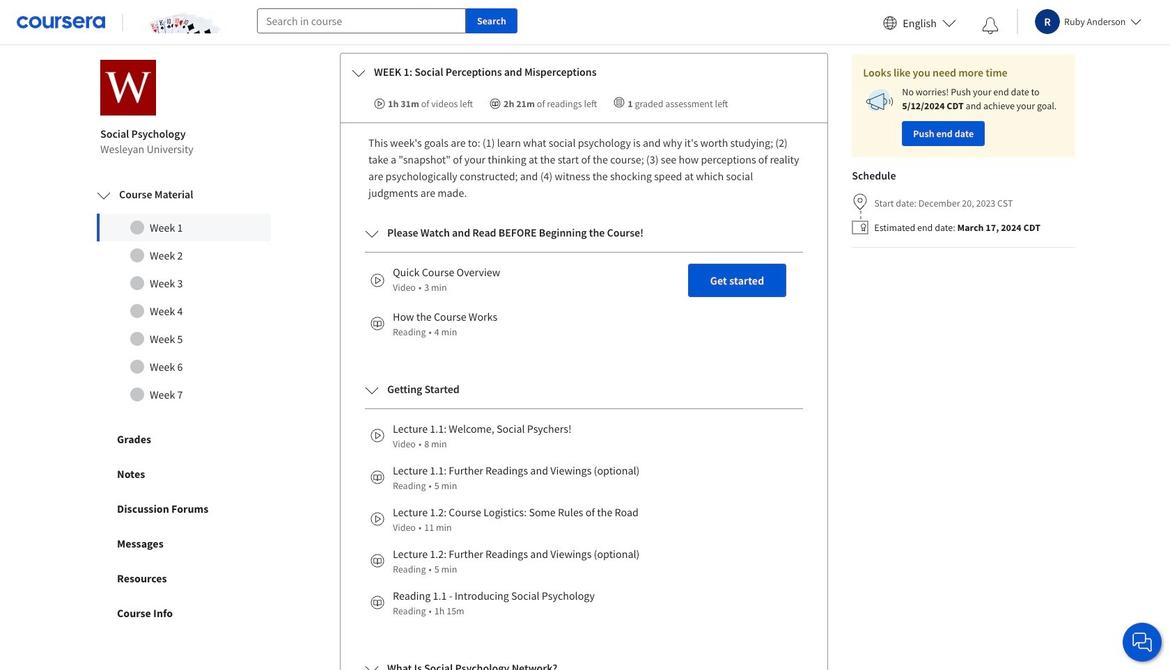 Task type: describe. For each thing, give the bounding box(es) containing it.
loud megaphone image image
[[863, 85, 897, 118]]

wesleyan university image
[[100, 60, 156, 115]]



Task type: vqa. For each thing, say whether or not it's contained in the screenshot.
Wesleyan University image
yes



Task type: locate. For each thing, give the bounding box(es) containing it.
Search in course text field
[[257, 8, 466, 33]]

coursera image
[[17, 11, 105, 34]]

help center image
[[1134, 635, 1151, 651]]



